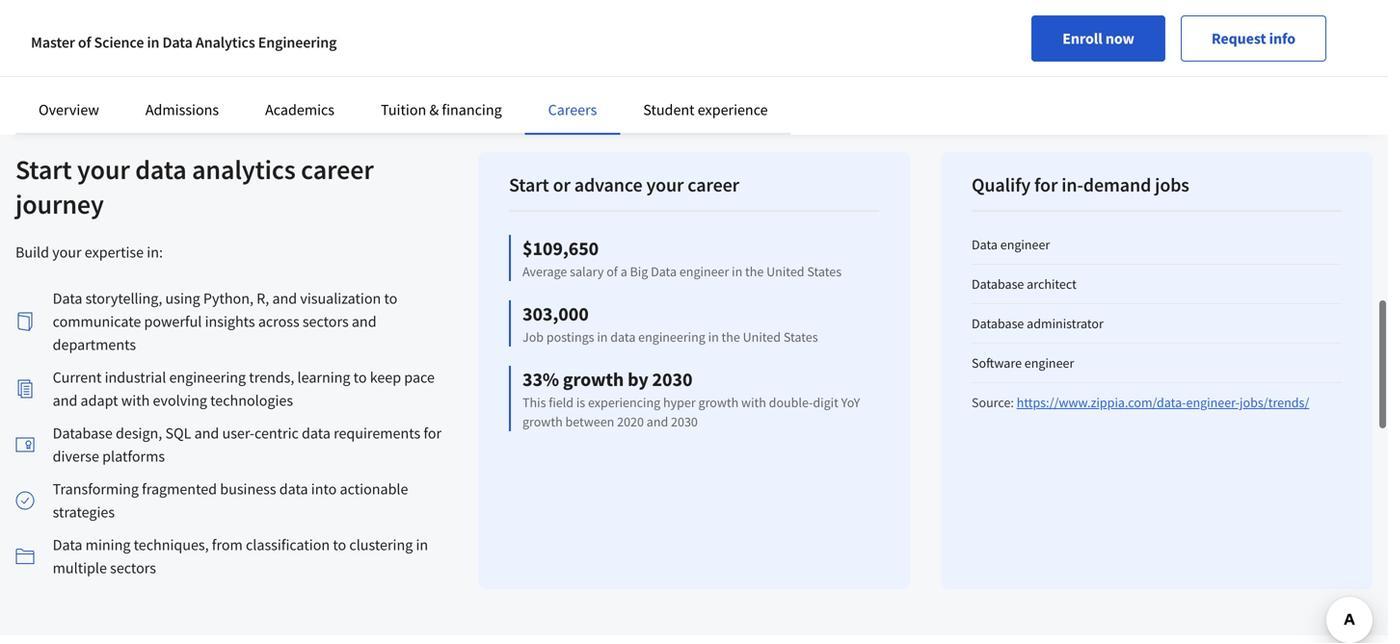 Task type: vqa. For each thing, say whether or not it's contained in the screenshot.
leading universities and companies with Coursera Plus at the bottom
no



Task type: describe. For each thing, give the bounding box(es) containing it.
in up 33% growth by 2030 this field is experiencing hyper growth with double-digit yoy growth between 2020 and 2030 on the bottom of the page
[[708, 329, 719, 346]]

database administrator
[[972, 315, 1104, 333]]

build
[[15, 243, 49, 262]]

academics
[[265, 100, 335, 120]]

expertise
[[85, 243, 144, 262]]

database for database design, sql and user-centric data requirements for diverse platforms
[[53, 424, 113, 443]]

evolving
[[153, 391, 207, 411]]

2020
[[617, 414, 644, 431]]

hyper
[[663, 394, 696, 412]]

data left analytics at the top of the page
[[162, 33, 193, 52]]

info
[[1269, 29, 1296, 48]]

adapt
[[81, 391, 118, 411]]

your for build your expertise in:
[[52, 243, 82, 262]]

data for data mining techniques, from classification to clustering in multiple sectors
[[53, 536, 82, 555]]

data for data storytelling, using python, r, and visualization to communicate powerful insights across sectors and departments
[[53, 289, 82, 309]]

and right r,
[[272, 289, 297, 309]]

tuition
[[381, 100, 426, 120]]

your for start your data analytics career journey
[[77, 153, 130, 187]]

software engineer
[[972, 355, 1074, 372]]

engineer inside $109,650 average salary of a big data engineer in the united states
[[680, 263, 729, 281]]

overview link
[[39, 100, 99, 120]]

analytics
[[196, 33, 255, 52]]

digit
[[813, 394, 839, 412]]

enroll
[[1063, 29, 1103, 48]]

in inside $109,650 average salary of a big data engineer in the united states
[[732, 263, 743, 281]]

sql
[[165, 424, 191, 443]]

field
[[549, 394, 574, 412]]

data inside $109,650 average salary of a big data engineer in the united states
[[651, 263, 677, 281]]

master of science in data analytics engineering
[[31, 33, 337, 52]]

multiple
[[53, 559, 107, 578]]

united inside $109,650 average salary of a big data engineer in the united states
[[767, 263, 805, 281]]

strategies
[[53, 503, 115, 523]]

overview
[[39, 100, 99, 120]]

states inside 303,000 job postings in data engineering in the united states
[[784, 329, 818, 346]]

engineer-
[[1186, 394, 1240, 412]]

in right postings
[[597, 329, 608, 346]]

engineering inside 303,000 job postings in data engineering in the united states
[[638, 329, 706, 346]]

analytics
[[192, 153, 296, 187]]

keep
[[370, 368, 401, 388]]

careers
[[548, 100, 597, 120]]

&
[[429, 100, 439, 120]]

303,000
[[523, 302, 589, 326]]

postings
[[546, 329, 594, 346]]

0 vertical spatial for
[[1034, 173, 1058, 197]]

a
[[621, 263, 627, 281]]

in inside 'data mining techniques, from classification to clustering in multiple sectors'
[[416, 536, 428, 555]]

jobs
[[1155, 173, 1189, 197]]

administrator
[[1027, 315, 1104, 333]]

data inside database design, sql and user-centric data requirements for diverse platforms
[[302, 424, 331, 443]]

0 vertical spatial 2030
[[652, 368, 693, 392]]

career for start or advance your career
[[688, 173, 739, 197]]

science
[[94, 33, 144, 52]]

using
[[165, 289, 200, 309]]

business
[[220, 480, 276, 499]]

source: https://www.zippia.com/data-engineer-jobs/trends/
[[972, 394, 1309, 412]]

to inside data storytelling, using python, r, and visualization to communicate powerful insights across sectors and departments
[[384, 289, 398, 309]]

sectors inside 'data mining techniques, from classification to clustering in multiple sectors'
[[110, 559, 156, 578]]

student experience
[[643, 100, 768, 120]]

trends,
[[249, 368, 294, 388]]

request info
[[1212, 29, 1296, 48]]

now
[[1106, 29, 1135, 48]]

the inside $109,650 average salary of a big data engineer in the united states
[[745, 263, 764, 281]]

current
[[53, 368, 102, 388]]

powerful
[[144, 312, 202, 332]]

financing
[[442, 100, 502, 120]]

$109,650
[[523, 237, 599, 261]]

your right advance
[[646, 173, 684, 197]]

student experience link
[[643, 100, 768, 120]]

start for start your data analytics career journey
[[15, 153, 72, 187]]

admissions link
[[145, 100, 219, 120]]

diverse
[[53, 447, 99, 467]]

yoy
[[841, 394, 860, 412]]

experience
[[698, 100, 768, 120]]

between
[[565, 414, 614, 431]]

enroll now
[[1063, 29, 1135, 48]]

big
[[630, 263, 648, 281]]

platforms
[[102, 447, 165, 467]]

transforming
[[53, 480, 139, 499]]

classification
[[246, 536, 330, 555]]

request
[[1212, 29, 1266, 48]]

actionable
[[340, 480, 408, 499]]

departments
[[53, 335, 136, 355]]

clustering
[[349, 536, 413, 555]]

for inside database design, sql and user-centric data requirements for diverse platforms
[[424, 424, 442, 443]]

software
[[972, 355, 1022, 372]]

2 vertical spatial growth
[[523, 414, 563, 431]]

1 vertical spatial 2030
[[671, 414, 698, 431]]

r,
[[257, 289, 269, 309]]

job
[[523, 329, 544, 346]]

admissions
[[145, 100, 219, 120]]

demand
[[1083, 173, 1151, 197]]

architect
[[1027, 276, 1077, 293]]

data inside start your data analytics career journey
[[135, 153, 187, 187]]

start your data analytics career journey
[[15, 153, 374, 221]]

303,000 job postings in data engineering in the united states
[[523, 302, 818, 346]]



Task type: locate. For each thing, give the bounding box(es) containing it.
2 vertical spatial database
[[53, 424, 113, 443]]

2 vertical spatial engineer
[[1025, 355, 1074, 372]]

into
[[311, 480, 337, 499]]

data
[[135, 153, 187, 187], [610, 329, 636, 346], [302, 424, 331, 443], [279, 480, 308, 499]]

1 horizontal spatial of
[[607, 263, 618, 281]]

your inside start your data analytics career journey
[[77, 153, 130, 187]]

0 vertical spatial engineering
[[638, 329, 706, 346]]

0 vertical spatial engineer
[[1000, 236, 1050, 254]]

database up software
[[972, 315, 1024, 333]]

data up database architect
[[972, 236, 998, 254]]

mining
[[85, 536, 131, 555]]

states inside $109,650 average salary of a big data engineer in the united states
[[807, 263, 842, 281]]

of left a
[[607, 263, 618, 281]]

engineer for software engineer
[[1025, 355, 1074, 372]]

average
[[523, 263, 567, 281]]

1 vertical spatial the
[[722, 329, 740, 346]]

1 vertical spatial states
[[784, 329, 818, 346]]

engineer up database architect
[[1000, 236, 1050, 254]]

engineer up 303,000 job postings in data engineering in the united states
[[680, 263, 729, 281]]

data inside transforming fragmented business data into actionable strategies
[[279, 480, 308, 499]]

1 horizontal spatial to
[[353, 368, 367, 388]]

your up journey
[[77, 153, 130, 187]]

2030
[[652, 368, 693, 392], [671, 414, 698, 431]]

technologies
[[210, 391, 293, 411]]

1 vertical spatial of
[[607, 263, 618, 281]]

in up 303,000 job postings in data engineering in the united states
[[732, 263, 743, 281]]

of inside $109,650 average salary of a big data engineer in the united states
[[607, 263, 618, 281]]

student
[[643, 100, 695, 120]]

to inside 'data mining techniques, from classification to clustering in multiple sectors'
[[333, 536, 346, 555]]

industrial
[[105, 368, 166, 388]]

data left into
[[279, 480, 308, 499]]

enroll now button
[[1032, 15, 1165, 62]]

career for start your data analytics career journey
[[301, 153, 374, 187]]

advance
[[574, 173, 643, 197]]

start
[[15, 153, 72, 187], [509, 173, 549, 197]]

https://www.zippia.com/data-
[[1017, 394, 1186, 412]]

data storytelling, using python, r, and visualization to communicate powerful insights across sectors and departments
[[53, 289, 398, 355]]

engineer for data engineer
[[1000, 236, 1050, 254]]

in
[[147, 33, 159, 52], [732, 263, 743, 281], [597, 329, 608, 346], [708, 329, 719, 346], [416, 536, 428, 555]]

database inside database design, sql and user-centric data requirements for diverse platforms
[[53, 424, 113, 443]]

journey
[[15, 188, 104, 221]]

and right sql
[[194, 424, 219, 443]]

1 vertical spatial engineering
[[169, 368, 246, 388]]

1 horizontal spatial sectors
[[303, 312, 349, 332]]

to left keep
[[353, 368, 367, 388]]

in right science
[[147, 33, 159, 52]]

your right build
[[52, 243, 82, 262]]

0 vertical spatial to
[[384, 289, 398, 309]]

0 vertical spatial of
[[78, 33, 91, 52]]

request info button
[[1181, 15, 1327, 62]]

career inside start your data analytics career journey
[[301, 153, 374, 187]]

0 horizontal spatial with
[[121, 391, 150, 411]]

2 vertical spatial to
[[333, 536, 346, 555]]

learning
[[297, 368, 350, 388]]

sectors down visualization
[[303, 312, 349, 332]]

0 horizontal spatial start
[[15, 153, 72, 187]]

qualify
[[972, 173, 1031, 197]]

by
[[628, 368, 648, 392]]

0 vertical spatial the
[[745, 263, 764, 281]]

of right master
[[78, 33, 91, 52]]

across
[[258, 312, 299, 332]]

start left or
[[509, 173, 549, 197]]

with left double-
[[741, 394, 766, 412]]

career down student experience
[[688, 173, 739, 197]]

with inside the current industrial engineering trends, learning to keep pace and adapt with evolving technologies
[[121, 391, 150, 411]]

python,
[[203, 289, 254, 309]]

start up journey
[[15, 153, 72, 187]]

1 vertical spatial growth
[[698, 394, 739, 412]]

33% growth by 2030 this field is experiencing hyper growth with double-digit yoy growth between 2020 and 2030
[[523, 368, 860, 431]]

database
[[972, 276, 1024, 293], [972, 315, 1024, 333], [53, 424, 113, 443]]

to inside the current industrial engineering trends, learning to keep pace and adapt with evolving technologies
[[353, 368, 367, 388]]

sectors down mining
[[110, 559, 156, 578]]

0 vertical spatial united
[[767, 263, 805, 281]]

requirements
[[334, 424, 420, 443]]

data down admissions link
[[135, 153, 187, 187]]

transforming fragmented business data into actionable strategies
[[53, 480, 408, 523]]

in right clustering
[[416, 536, 428, 555]]

sectors
[[303, 312, 349, 332], [110, 559, 156, 578]]

and down visualization
[[352, 312, 377, 332]]

with for by
[[741, 394, 766, 412]]

experiencing
[[588, 394, 661, 412]]

engineering inside the current industrial engineering trends, learning to keep pace and adapt with evolving technologies
[[169, 368, 246, 388]]

techniques,
[[134, 536, 209, 555]]

database design, sql and user-centric data requirements for diverse platforms
[[53, 424, 442, 467]]

0 vertical spatial database
[[972, 276, 1024, 293]]

data right centric
[[302, 424, 331, 443]]

1 vertical spatial to
[[353, 368, 367, 388]]

database down data engineer
[[972, 276, 1024, 293]]

engineering
[[258, 33, 337, 52]]

1 vertical spatial for
[[424, 424, 442, 443]]

1 vertical spatial database
[[972, 315, 1024, 333]]

of
[[78, 33, 91, 52], [607, 263, 618, 281]]

design,
[[116, 424, 162, 443]]

0 horizontal spatial for
[[424, 424, 442, 443]]

2 horizontal spatial to
[[384, 289, 398, 309]]

academics link
[[265, 100, 335, 120]]

centric
[[254, 424, 299, 443]]

database architect
[[972, 276, 1077, 293]]

master
[[31, 33, 75, 52]]

source:
[[972, 394, 1014, 412]]

start or advance your career
[[509, 173, 739, 197]]

1 horizontal spatial engineering
[[638, 329, 706, 346]]

from
[[212, 536, 243, 555]]

insights
[[205, 312, 255, 332]]

to left clustering
[[333, 536, 346, 555]]

0 vertical spatial growth
[[563, 368, 624, 392]]

$109,650 average salary of a big data engineer in the united states
[[523, 237, 842, 281]]

33%
[[523, 368, 559, 392]]

in:
[[147, 243, 163, 262]]

0 horizontal spatial sectors
[[110, 559, 156, 578]]

growth up is
[[563, 368, 624, 392]]

database up diverse
[[53, 424, 113, 443]]

careers link
[[548, 100, 597, 120]]

start for start or advance your career
[[509, 173, 549, 197]]

data inside 303,000 job postings in data engineering in the united states
[[610, 329, 636, 346]]

data inside 'data mining techniques, from classification to clustering in multiple sectors'
[[53, 536, 82, 555]]

and inside 33% growth by 2030 this field is experiencing hyper growth with double-digit yoy growth between 2020 and 2030
[[647, 414, 668, 431]]

1 horizontal spatial career
[[688, 173, 739, 197]]

or
[[553, 173, 571, 197]]

2030 down hyper
[[671, 414, 698, 431]]

https://www.zippia.com/data-engineer-jobs/trends/ link
[[1017, 394, 1309, 412]]

communicate
[[53, 312, 141, 332]]

1 horizontal spatial with
[[741, 394, 766, 412]]

1 horizontal spatial the
[[745, 263, 764, 281]]

data engineer
[[972, 236, 1050, 254]]

database for database architect
[[972, 276, 1024, 293]]

1 vertical spatial engineer
[[680, 263, 729, 281]]

engineering up by
[[638, 329, 706, 346]]

the
[[745, 263, 764, 281], [722, 329, 740, 346]]

to for clustering
[[333, 536, 346, 555]]

this
[[523, 394, 546, 412]]

growth right hyper
[[698, 394, 739, 412]]

with for engineering
[[121, 391, 150, 411]]

for
[[1034, 173, 1058, 197], [424, 424, 442, 443]]

0 horizontal spatial to
[[333, 536, 346, 555]]

to
[[384, 289, 398, 309], [353, 368, 367, 388], [333, 536, 346, 555]]

with down industrial
[[121, 391, 150, 411]]

data up by
[[610, 329, 636, 346]]

tuition & financing
[[381, 100, 502, 120]]

0 horizontal spatial of
[[78, 33, 91, 52]]

build your expertise in:
[[15, 243, 163, 262]]

in-
[[1062, 173, 1083, 197]]

current industrial engineering trends, learning to keep pace and adapt with evolving technologies
[[53, 368, 435, 411]]

0 horizontal spatial engineering
[[169, 368, 246, 388]]

start inside start your data analytics career journey
[[15, 153, 72, 187]]

the inside 303,000 job postings in data engineering in the united states
[[722, 329, 740, 346]]

data right big
[[651, 263, 677, 281]]

1 vertical spatial united
[[743, 329, 781, 346]]

2030 up hyper
[[652, 368, 693, 392]]

data up "communicate"
[[53, 289, 82, 309]]

for right requirements
[[424, 424, 442, 443]]

career down academics link
[[301, 153, 374, 187]]

double-
[[769, 394, 813, 412]]

data inside data storytelling, using python, r, and visualization to communicate powerful insights across sectors and departments
[[53, 289, 82, 309]]

visualization
[[300, 289, 381, 309]]

is
[[576, 394, 585, 412]]

1 horizontal spatial start
[[509, 173, 549, 197]]

and right 2020
[[647, 414, 668, 431]]

0 horizontal spatial the
[[722, 329, 740, 346]]

data up multiple
[[53, 536, 82, 555]]

0 vertical spatial states
[[807, 263, 842, 281]]

data for data engineer
[[972, 236, 998, 254]]

united inside 303,000 job postings in data engineering in the united states
[[743, 329, 781, 346]]

engineer down the database administrator
[[1025, 355, 1074, 372]]

1 horizontal spatial for
[[1034, 173, 1058, 197]]

0 vertical spatial sectors
[[303, 312, 349, 332]]

and inside database design, sql and user-centric data requirements for diverse platforms
[[194, 424, 219, 443]]

qualify for in-demand jobs
[[972, 173, 1189, 197]]

with
[[121, 391, 150, 411], [741, 394, 766, 412]]

to for keep
[[353, 368, 367, 388]]

tuition & financing link
[[381, 100, 502, 120]]

sectors inside data storytelling, using python, r, and visualization to communicate powerful insights across sectors and departments
[[303, 312, 349, 332]]

to right visualization
[[384, 289, 398, 309]]

growth down this
[[523, 414, 563, 431]]

jobs/trends/
[[1240, 394, 1309, 412]]

growth
[[563, 368, 624, 392], [698, 394, 739, 412], [523, 414, 563, 431]]

with inside 33% growth by 2030 this field is experiencing hyper growth with double-digit yoy growth between 2020 and 2030
[[741, 394, 766, 412]]

fragmented
[[142, 480, 217, 499]]

and inside the current industrial engineering trends, learning to keep pace and adapt with evolving technologies
[[53, 391, 77, 411]]

1 vertical spatial sectors
[[110, 559, 156, 578]]

for left in-
[[1034, 173, 1058, 197]]

salary
[[570, 263, 604, 281]]

engineering up evolving at the bottom
[[169, 368, 246, 388]]

0 horizontal spatial career
[[301, 153, 374, 187]]

and down current
[[53, 391, 77, 411]]

database for database administrator
[[972, 315, 1024, 333]]



